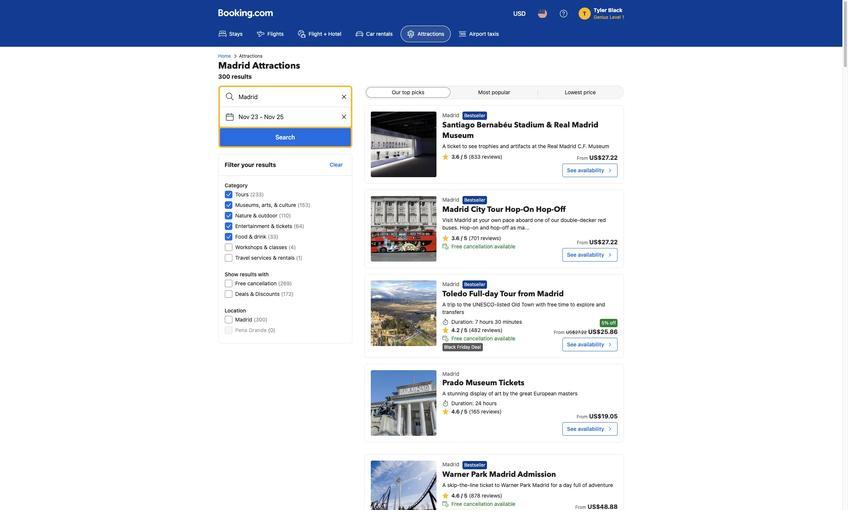 Task type: vqa. For each thing, say whether or not it's contained in the screenshot.


Task type: describe. For each thing, give the bounding box(es) containing it.
tour inside toledo full-day tour from madrid a trip to the unesco-listed old town with free time to explore and transfers
[[500, 289, 516, 299]]

1 horizontal spatial hop-
[[505, 205, 523, 215]]

of inside madrid city tour hop-on hop-off visit madrid at your own pace aboard one of our double-decker red buses. hop-on and hop-off as ma...
[[545, 217, 550, 224]]

reviews) for 3.6 / 5 (701 reviews)
[[481, 235, 501, 242]]

show results with
[[225, 271, 269, 278]]

arts,
[[262, 202, 273, 208]]

free up the deals
[[235, 280, 246, 287]]

minutes
[[503, 319, 522, 325]]

services
[[251, 255, 272, 261]]

madrid prado museum tickets a stunning display of art by the great european masters
[[443, 371, 578, 397]]

to right trip
[[457, 302, 462, 308]]

3.6 for 3.6 / 5 (701 reviews)
[[452, 235, 460, 242]]

3.6 for 3.6 / 5 (833 reviews)
[[452, 154, 460, 160]]

our
[[551, 217, 559, 224]]

transfers
[[443, 309, 464, 316]]

unesco-
[[473, 302, 497, 308]]

4.6 / 5 (165 reviews)
[[452, 409, 502, 415]]

at inside madrid city tour hop-on hop-off visit madrid at your own pace aboard one of our double-decker red buses. hop-on and hop-off as ma...
[[473, 217, 478, 224]]

tour inside madrid city tour hop-on hop-off visit madrid at your own pace aboard one of our double-decker red buses. hop-on and hop-off as ma...
[[487, 205, 503, 215]]

filter your results
[[225, 162, 276, 168]]

line
[[470, 482, 479, 489]]

your account menu tyler black genius level 1 element
[[579, 3, 627, 21]]

23
[[251, 114, 258, 120]]

& left drink on the top left of page
[[249, 234, 253, 240]]

workshops
[[235, 244, 263, 251]]

cancellation down 4.6 / 5 (878 reviews)
[[464, 501, 493, 507]]

free down 4.2
[[452, 336, 462, 342]]

1 vertical spatial black
[[444, 345, 456, 350]]

filter
[[225, 162, 240, 168]]

see for santiago bernabéu stadium & real madrid museum
[[567, 167, 577, 174]]

hop-
[[491, 225, 502, 231]]

most
[[478, 89, 490, 95]]

+
[[324, 31, 327, 37]]

madrid (300)
[[235, 317, 268, 323]]

0 horizontal spatial rentals
[[278, 255, 295, 261]]

see availability for madrid city tour hop-on hop-off
[[567, 252, 604, 258]]

0 vertical spatial attractions
[[418, 31, 444, 37]]

category
[[225, 182, 248, 189]]

explore
[[577, 302, 595, 308]]

3.6 / 5 (833 reviews)
[[452, 154, 503, 160]]

prado museum tickets image
[[371, 371, 436, 436]]

friday
[[457, 345, 470, 350]]

& right arts,
[[274, 202, 278, 208]]

home link
[[218, 53, 231, 60]]

from
[[518, 289, 535, 299]]

availability for santiago bernabéu stadium & real madrid museum
[[578, 167, 604, 174]]

from us$27.22 for santiago bernabéu stadium & real madrid museum
[[577, 154, 618, 161]]

available for madrid
[[494, 501, 516, 507]]

see availability for prado museum tickets
[[567, 426, 604, 433]]

0 vertical spatial real
[[554, 120, 570, 130]]

from us$27.22 for madrid city tour hop-on hop-off
[[577, 239, 618, 246]]

travel services & rentals (1)
[[235, 255, 303, 261]]

lowest price
[[565, 89, 596, 95]]

4.6 for 4.6 / 5 (165 reviews)
[[452, 409, 460, 415]]

bestseller for full-
[[464, 282, 486, 288]]

home
[[218, 53, 231, 59]]

2 nov from the left
[[264, 114, 275, 120]]

our top picks
[[392, 89, 425, 95]]

museum inside madrid prado museum tickets a stunning display of art by the great european masters
[[466, 378, 497, 388]]

5 for (833 reviews)
[[464, 154, 467, 160]]

0 vertical spatial with
[[258, 271, 269, 278]]

day inside toledo full-day tour from madrid a trip to the unesco-listed old town with free time to explore and transfers
[[485, 289, 498, 299]]

4.6 / 5 (878 reviews)
[[452, 493, 502, 499]]

location
[[225, 308, 246, 314]]

see for prado museum tickets
[[567, 426, 577, 433]]

warner park madrid admission image
[[371, 461, 436, 511]]

25
[[277, 114, 284, 120]]

tours (233)
[[235, 191, 264, 198]]

full
[[574, 482, 581, 489]]

of inside madrid prado museum tickets a stunning display of art by the great european masters
[[489, 391, 493, 397]]

1 vertical spatial attractions
[[239, 53, 263, 59]]

1 horizontal spatial rentals
[[376, 31, 393, 37]]

tyler black genius level 1
[[594, 7, 624, 20]]

listed
[[497, 302, 510, 308]]

our
[[392, 89, 401, 95]]

free down skip-
[[452, 501, 462, 507]]

prado
[[443, 378, 464, 388]]

& right the deals
[[250, 291, 254, 297]]

& down classes
[[273, 255, 277, 261]]

& up entertainment
[[253, 212, 257, 219]]

travel
[[235, 255, 250, 261]]

visit
[[443, 217, 453, 224]]

town
[[522, 302, 534, 308]]

stays link
[[212, 26, 249, 42]]

duration: 7 hours 30 minutes
[[452, 319, 522, 325]]

300
[[218, 73, 230, 80]]

to right "time"
[[571, 302, 575, 308]]

search button
[[220, 128, 351, 146]]

5% off from us$27.22 us$25.86
[[554, 321, 618, 336]]

5%
[[602, 321, 609, 326]]

flights
[[268, 31, 284, 37]]

-
[[260, 114, 263, 120]]

see
[[469, 143, 477, 150]]

time
[[558, 302, 569, 308]]

us$27.22 for madrid city tour hop-on hop-off
[[590, 239, 618, 246]]

5 for (165 reviews)
[[464, 409, 468, 415]]

tickets
[[276, 223, 292, 229]]

availability for toledo full-day tour from madrid
[[578, 342, 604, 348]]

1 nov from the left
[[239, 114, 250, 120]]

/ for (833
[[461, 154, 463, 160]]

and inside santiago bernabéu stadium & real madrid museum a ticket to see trophies and artifacts at the real madrid c.f. museum
[[500, 143, 509, 150]]

cancellation down 4.2 / 5 (482 reviews) on the right bottom of page
[[464, 336, 493, 342]]

at inside santiago bernabéu stadium & real madrid museum a ticket to see trophies and artifacts at the real madrid c.f. museum
[[532, 143, 537, 150]]

to inside "warner park madrid admission a skip-the-line ticket to warner park madrid for a day full of adventure"
[[495, 482, 500, 489]]

(172)
[[281, 291, 294, 297]]

cancellation up deals & discounts (172)
[[247, 280, 277, 287]]

ma...
[[518, 225, 529, 231]]

hotel
[[328, 31, 341, 37]]

ticket for the-
[[480, 482, 493, 489]]

(4)
[[289, 244, 296, 251]]

& up '(33)'
[[271, 223, 275, 229]]

(482
[[469, 327, 481, 334]]

popular
[[492, 89, 510, 95]]

the inside toledo full-day tour from madrid a trip to the unesco-listed old town with free time to explore and transfers
[[463, 302, 471, 308]]

5 for (878 reviews)
[[464, 493, 468, 499]]

nature & outdoor (110)
[[235, 212, 291, 219]]

workshops & classes (4)
[[235, 244, 296, 251]]

(33)
[[268, 234, 278, 240]]

day inside "warner park madrid admission a skip-the-line ticket to warner park madrid for a day full of adventure"
[[563, 482, 572, 489]]

airport
[[469, 31, 486, 37]]

& up travel services & rentals (1)
[[264, 244, 268, 251]]

free cancellation (269)
[[235, 280, 292, 287]]

decker
[[580, 217, 597, 224]]

1 horizontal spatial park
[[520, 482, 531, 489]]

deal
[[472, 345, 481, 350]]

a inside "warner park madrid admission a skip-the-line ticket to warner park madrid for a day full of adventure"
[[443, 482, 446, 489]]

your inside madrid city tour hop-on hop-off visit madrid at your own pace aboard one of our double-decker red buses. hop-on and hop-off as ma...
[[479, 217, 490, 224]]

(1)
[[296, 255, 303, 261]]

off inside madrid city tour hop-on hop-off visit madrid at your own pace aboard one of our double-decker red buses. hop-on and hop-off as ma...
[[502, 225, 509, 231]]

24
[[475, 401, 482, 407]]

buses.
[[443, 225, 459, 231]]

tours
[[235, 191, 249, 198]]

clear button
[[327, 158, 346, 172]]

4.6 for 4.6 / 5 (878 reviews)
[[452, 493, 460, 499]]

c.f.
[[578, 143, 587, 150]]

santiago
[[443, 120, 475, 130]]

the inside santiago bernabéu stadium & real madrid museum a ticket to see trophies and artifacts at the real madrid c.f. museum
[[538, 143, 546, 150]]

usd button
[[509, 5, 530, 23]]

with inside toledo full-day tour from madrid a trip to the unesco-listed old town with free time to explore and transfers
[[536, 302, 546, 308]]

free cancellation available for city
[[452, 244, 516, 250]]

(64)
[[294, 223, 304, 229]]

culture
[[279, 202, 296, 208]]

from for prado museum tickets
[[577, 414, 588, 420]]

bernabéu
[[477, 120, 512, 130]]

entertainment & tickets (64)
[[235, 223, 304, 229]]

/ for (701
[[461, 235, 463, 242]]

deals & discounts (172)
[[235, 291, 294, 297]]

outdoor
[[258, 212, 278, 219]]

reviews) for 3.6 / 5 (833 reviews)
[[482, 154, 503, 160]]

and inside toledo full-day tour from madrid a trip to the unesco-listed old town with free time to explore and transfers
[[596, 302, 605, 308]]

display
[[470, 391, 487, 397]]

on
[[473, 225, 479, 231]]

as
[[511, 225, 516, 231]]



Task type: locate. For each thing, give the bounding box(es) containing it.
duration: up 4.2
[[452, 319, 474, 325]]

2 vertical spatial results
[[240, 271, 257, 278]]

flight
[[309, 31, 322, 37]]

1 vertical spatial off
[[610, 321, 616, 326]]

real
[[554, 120, 570, 130], [548, 143, 558, 150]]

results
[[232, 73, 252, 80], [256, 162, 276, 168], [240, 271, 257, 278]]

ticket inside "warner park madrid admission a skip-the-line ticket to warner park madrid for a day full of adventure"
[[480, 482, 493, 489]]

0 vertical spatial us$27.22
[[590, 154, 618, 161]]

1 vertical spatial rentals
[[278, 255, 295, 261]]

your
[[241, 162, 254, 168], [479, 217, 490, 224]]

1 horizontal spatial ticket
[[480, 482, 493, 489]]

30
[[495, 319, 501, 325]]

duration: down stunning
[[452, 401, 474, 407]]

and right explore
[[596, 302, 605, 308]]

0 vertical spatial free cancellation available
[[452, 244, 516, 250]]

0 horizontal spatial black
[[444, 345, 456, 350]]

0 horizontal spatial and
[[480, 225, 489, 231]]

3.6 down the buses.
[[452, 235, 460, 242]]

flights link
[[251, 26, 290, 42]]

/ left (833
[[461, 154, 463, 160]]

free cancellation available for park
[[452, 501, 516, 507]]

2 vertical spatial and
[[596, 302, 605, 308]]

warner down admission
[[501, 482, 519, 489]]

nov right -
[[264, 114, 275, 120]]

duration: for full-
[[452, 319, 474, 325]]

/ for (165
[[461, 409, 463, 415]]

1 availability from the top
[[578, 167, 604, 174]]

hop- up (701
[[460, 225, 473, 231]]

3 availability from the top
[[578, 342, 604, 348]]

1 from us$27.22 from the top
[[577, 154, 618, 161]]

with left free
[[536, 302, 546, 308]]

5 for (482 reviews)
[[464, 327, 468, 334]]

0 horizontal spatial of
[[489, 391, 493, 397]]

0 vertical spatial park
[[471, 470, 487, 480]]

ticket for museum
[[447, 143, 461, 150]]

adventure
[[589, 482, 613, 489]]

off inside 5% off from us$27.22 us$25.86
[[610, 321, 616, 326]]

2 see availability from the top
[[567, 252, 604, 258]]

0 horizontal spatial hop-
[[460, 225, 473, 231]]

madrid city tour hop-on hop-off image
[[371, 196, 436, 262]]

5 left (878
[[464, 493, 468, 499]]

tour up the own
[[487, 205, 503, 215]]

1 vertical spatial park
[[520, 482, 531, 489]]

1 vertical spatial the
[[463, 302, 471, 308]]

availability down "decker"
[[578, 252, 604, 258]]

art
[[495, 391, 502, 397]]

us$25.86
[[588, 329, 618, 336]]

artifacts
[[511, 143, 531, 150]]

2 from us$27.22 from the top
[[577, 239, 618, 246]]

3 see availability from the top
[[567, 342, 604, 348]]

1 horizontal spatial your
[[479, 217, 490, 224]]

2 availability from the top
[[578, 252, 604, 258]]

&
[[546, 120, 552, 130], [274, 202, 278, 208], [253, 212, 257, 219], [271, 223, 275, 229], [249, 234, 253, 240], [264, 244, 268, 251], [273, 255, 277, 261], [250, 291, 254, 297]]

1 duration: from the top
[[452, 319, 474, 325]]

see availability down from us$19.05
[[567, 426, 604, 433]]

0 vertical spatial ticket
[[447, 143, 461, 150]]

masters
[[558, 391, 578, 397]]

santiago bernabéu stadium & real madrid museum image
[[371, 112, 436, 177]]

1 vertical spatial museum
[[589, 143, 609, 150]]

(0)
[[268, 327, 275, 334]]

2 horizontal spatial hop-
[[536, 205, 554, 215]]

2 vertical spatial us$27.22
[[566, 330, 587, 336]]

5 for (701 reviews)
[[464, 235, 467, 242]]

available down 4.6 / 5 (878 reviews)
[[494, 501, 516, 507]]

from left us$19.05
[[577, 414, 588, 420]]

see availability for santiago bernabéu stadium & real madrid museum
[[567, 167, 604, 174]]

1 horizontal spatial at
[[532, 143, 537, 150]]

& inside santiago bernabéu stadium & real madrid museum a ticket to see trophies and artifacts at the real madrid c.f. museum
[[546, 120, 552, 130]]

on
[[523, 205, 534, 215]]

1 available from the top
[[494, 244, 516, 250]]

a inside madrid prado museum tickets a stunning display of art by the great european masters
[[443, 391, 446, 397]]

3 bestseller from the top
[[464, 282, 486, 288]]

trip
[[447, 302, 456, 308]]

cancellation
[[464, 244, 493, 250], [247, 280, 277, 287], [464, 336, 493, 342], [464, 501, 493, 507]]

3 a from the top
[[443, 391, 446, 397]]

/ down the-
[[461, 493, 463, 499]]

us$27.22 inside 5% off from us$27.22 us$25.86
[[566, 330, 587, 336]]

reviews) for 4.6 / 5 (165 reviews)
[[481, 409, 502, 415]]

1 4.6 from the top
[[452, 409, 460, 415]]

cancellation down 3.6 / 5 (701 reviews)
[[464, 244, 493, 250]]

from us$19.05
[[577, 413, 618, 420]]

4 see availability from the top
[[567, 426, 604, 433]]

museum up display on the right bottom of page
[[466, 378, 497, 388]]

1 horizontal spatial with
[[536, 302, 546, 308]]

your left the own
[[479, 217, 490, 224]]

hop- up pace
[[505, 205, 523, 215]]

2 available from the top
[[494, 336, 516, 342]]

7
[[475, 319, 478, 325]]

a down santiago
[[443, 143, 446, 150]]

booking.com image
[[218, 9, 273, 18]]

free cancellation available down 3.6 / 5 (701 reviews)
[[452, 244, 516, 250]]

results inside madrid attractions 300 results
[[232, 73, 252, 80]]

available for tour
[[494, 244, 516, 250]]

reviews) down 'trophies'
[[482, 154, 503, 160]]

bestseller for bernabéu
[[464, 113, 486, 119]]

/ left (701
[[461, 235, 463, 242]]

0 vertical spatial tour
[[487, 205, 503, 215]]

4.6 down stunning
[[452, 409, 460, 415]]

warner up skip-
[[443, 470, 469, 480]]

a left stunning
[[443, 391, 446, 397]]

2 see from the top
[[567, 252, 577, 258]]

0 vertical spatial 3.6
[[452, 154, 460, 160]]

2 free cancellation available from the top
[[452, 336, 516, 342]]

and right the on
[[480, 225, 489, 231]]

pace
[[503, 217, 515, 224]]

free down the buses.
[[452, 244, 462, 250]]

/ for (482
[[461, 327, 463, 334]]

from down c.f.
[[577, 155, 588, 161]]

a inside santiago bernabéu stadium & real madrid museum a ticket to see trophies and artifacts at the real madrid c.f. museum
[[443, 143, 446, 150]]

entertainment
[[235, 223, 270, 229]]

ticket inside santiago bernabéu stadium & real madrid museum a ticket to see trophies and artifacts at the real madrid c.f. museum
[[447, 143, 461, 150]]

0 vertical spatial off
[[502, 225, 509, 231]]

5 left (482
[[464, 327, 468, 334]]

off right 5% at the right of the page
[[610, 321, 616, 326]]

to inside santiago bernabéu stadium & real madrid museum a ticket to see trophies and artifacts at the real madrid c.f. museum
[[462, 143, 467, 150]]

drink
[[254, 234, 266, 240]]

off left as
[[502, 225, 509, 231]]

museum down santiago
[[443, 131, 474, 141]]

to left see
[[462, 143, 467, 150]]

0 horizontal spatial ticket
[[447, 143, 461, 150]]

bestseller up santiago
[[464, 113, 486, 119]]

0 vertical spatial museum
[[443, 131, 474, 141]]

toledo full-day tour from madrid image
[[371, 281, 436, 346]]

0 horizontal spatial day
[[485, 289, 498, 299]]

1 3.6 from the top
[[452, 154, 460, 160]]

usd
[[513, 10, 526, 17]]

0 vertical spatial duration:
[[452, 319, 474, 325]]

1 horizontal spatial day
[[563, 482, 572, 489]]

hours for museum
[[483, 401, 497, 407]]

(269)
[[278, 280, 292, 287]]

1 see availability from the top
[[567, 167, 604, 174]]

4 availability from the top
[[578, 426, 604, 433]]

results right show
[[240, 271, 257, 278]]

1 vertical spatial us$27.22
[[590, 239, 618, 246]]

museum
[[443, 131, 474, 141], [589, 143, 609, 150], [466, 378, 497, 388]]

1 vertical spatial tour
[[500, 289, 516, 299]]

2 horizontal spatial the
[[538, 143, 546, 150]]

and right 'trophies'
[[500, 143, 509, 150]]

admission
[[518, 470, 556, 480]]

park
[[471, 470, 487, 480], [520, 482, 531, 489]]

1 horizontal spatial off
[[610, 321, 616, 326]]

and inside madrid city tour hop-on hop-off visit madrid at your own pace aboard one of our double-decker red buses. hop-on and hop-off as ma...
[[480, 225, 489, 231]]

clear
[[330, 162, 343, 168]]

from down "time"
[[554, 330, 565, 336]]

the down the full-
[[463, 302, 471, 308]]

1 vertical spatial available
[[494, 336, 516, 342]]

your right filter
[[241, 162, 254, 168]]

real right stadium
[[554, 120, 570, 130]]

available down 30
[[494, 336, 516, 342]]

3 free cancellation available from the top
[[452, 501, 516, 507]]

1 a from the top
[[443, 143, 446, 150]]

/ for (878
[[461, 493, 463, 499]]

from for santiago bernabéu stadium & real madrid museum
[[577, 155, 588, 161]]

5 left (165
[[464, 409, 468, 415]]

0 horizontal spatial your
[[241, 162, 254, 168]]

tyler
[[594, 7, 607, 13]]

black inside tyler black genius level 1
[[608, 7, 623, 13]]

free cancellation available down 4.2 / 5 (482 reviews) on the right bottom of page
[[452, 336, 516, 342]]

reviews) down duration: 7 hours 30 minutes
[[482, 327, 503, 334]]

2 duration: from the top
[[452, 401, 474, 407]]

from
[[577, 155, 588, 161], [577, 240, 588, 246], [554, 330, 565, 336], [577, 414, 588, 420]]

black left friday
[[444, 345, 456, 350]]

see
[[567, 167, 577, 174], [567, 252, 577, 258], [567, 342, 577, 348], [567, 426, 577, 433]]

the right artifacts
[[538, 143, 546, 150]]

0 horizontal spatial with
[[258, 271, 269, 278]]

4 a from the top
[[443, 482, 446, 489]]

great
[[520, 391, 532, 397]]

from inside 5% off from us$27.22 us$25.86
[[554, 330, 565, 336]]

0 vertical spatial 4.6
[[452, 409, 460, 415]]

0 vertical spatial and
[[500, 143, 509, 150]]

2 vertical spatial the
[[510, 391, 518, 397]]

2 vertical spatial available
[[494, 501, 516, 507]]

1 vertical spatial warner
[[501, 482, 519, 489]]

1 vertical spatial free cancellation available
[[452, 336, 516, 342]]

a inside toledo full-day tour from madrid a trip to the unesco-listed old town with free time to explore and transfers
[[443, 302, 446, 308]]

the right the by
[[510, 391, 518, 397]]

hours for day
[[480, 319, 493, 325]]

/
[[461, 154, 463, 160], [461, 235, 463, 242], [461, 327, 463, 334], [461, 409, 463, 415], [461, 493, 463, 499]]

1 vertical spatial at
[[473, 217, 478, 224]]

a
[[559, 482, 562, 489]]

of left our
[[545, 217, 550, 224]]

3 see from the top
[[567, 342, 577, 348]]

hours right 7
[[480, 319, 493, 325]]

2 horizontal spatial of
[[582, 482, 587, 489]]

toledo full-day tour from madrid a trip to the unesco-listed old town with free time to explore and transfers
[[443, 289, 605, 316]]

top
[[402, 89, 410, 95]]

tickets
[[499, 378, 525, 388]]

availability down from us$19.05
[[578, 426, 604, 433]]

1 vertical spatial 3.6
[[452, 235, 460, 242]]

1 vertical spatial from us$27.22
[[577, 239, 618, 246]]

ticket right line on the right bottom of the page
[[480, 482, 493, 489]]

1 free cancellation available from the top
[[452, 244, 516, 250]]

of inside "warner park madrid admission a skip-the-line ticket to warner park madrid for a day full of adventure"
[[582, 482, 587, 489]]

of
[[545, 217, 550, 224], [489, 391, 493, 397], [582, 482, 587, 489]]

1
[[622, 14, 624, 20]]

from for madrid city tour hop-on hop-off
[[577, 240, 588, 246]]

0 vertical spatial results
[[232, 73, 252, 80]]

see availability for toledo full-day tour from madrid
[[567, 342, 604, 348]]

with
[[258, 271, 269, 278], [536, 302, 546, 308]]

1 vertical spatial ticket
[[480, 482, 493, 489]]

to
[[462, 143, 467, 150], [457, 302, 462, 308], [571, 302, 575, 308], [495, 482, 500, 489]]

see availability down 5% off from us$27.22 us$25.86
[[567, 342, 604, 348]]

of right full
[[582, 482, 587, 489]]

bestseller up city
[[464, 197, 486, 203]]

day up unesco-
[[485, 289, 498, 299]]

from inside from us$19.05
[[577, 414, 588, 420]]

madrid inside toledo full-day tour from madrid a trip to the unesco-listed old town with free time to explore and transfers
[[537, 289, 564, 299]]

4.2 / 5 (482 reviews)
[[452, 327, 503, 334]]

madrid inside madrid prado museum tickets a stunning display of art by the great european masters
[[443, 371, 460, 378]]

0 vertical spatial from us$27.22
[[577, 154, 618, 161]]

rentals down the (4)
[[278, 255, 295, 261]]

1 horizontal spatial the
[[510, 391, 518, 397]]

0 horizontal spatial park
[[471, 470, 487, 480]]

bestseller for park
[[464, 463, 486, 468]]

from us$27.22
[[577, 154, 618, 161], [577, 239, 618, 246]]

0 vertical spatial your
[[241, 162, 254, 168]]

one
[[535, 217, 544, 224]]

(233)
[[250, 191, 264, 198]]

1 see from the top
[[567, 167, 577, 174]]

flight + hotel link
[[292, 26, 348, 42]]

0 vertical spatial the
[[538, 143, 546, 150]]

4 see from the top
[[567, 426, 577, 433]]

2 bestseller from the top
[[464, 197, 486, 203]]

2 a from the top
[[443, 302, 446, 308]]

us$27.22 for santiago bernabéu stadium & real madrid museum
[[590, 154, 618, 161]]

duration: for prado
[[452, 401, 474, 407]]

at right artifacts
[[532, 143, 537, 150]]

santiago bernabéu stadium & real madrid museum a ticket to see trophies and artifacts at the real madrid c.f. museum
[[443, 120, 609, 150]]

deals
[[235, 291, 249, 297]]

full-
[[469, 289, 485, 299]]

1 vertical spatial 4.6
[[452, 493, 460, 499]]

availability for prado museum tickets
[[578, 426, 604, 433]]

see for madrid city tour hop-on hop-off
[[567, 252, 577, 258]]

attractions
[[418, 31, 444, 37], [239, 53, 263, 59], [252, 60, 300, 72]]

0 horizontal spatial warner
[[443, 470, 469, 480]]

see availability down c.f.
[[567, 167, 604, 174]]

a left trip
[[443, 302, 446, 308]]

toledo
[[443, 289, 467, 299]]

attractions link
[[401, 26, 451, 42]]

reviews) for 4.2 / 5 (482 reviews)
[[482, 327, 503, 334]]

real left c.f.
[[548, 143, 558, 150]]

& right stadium
[[546, 120, 552, 130]]

nov left 23
[[239, 114, 250, 120]]

1 vertical spatial and
[[480, 225, 489, 231]]

(165
[[469, 409, 480, 415]]

2 horizontal spatial and
[[596, 302, 605, 308]]

0 vertical spatial black
[[608, 7, 623, 13]]

warner park madrid admission a skip-the-line ticket to warner park madrid for a day full of adventure
[[443, 470, 613, 489]]

1 horizontal spatial of
[[545, 217, 550, 224]]

1 horizontal spatial warner
[[501, 482, 519, 489]]

2 vertical spatial of
[[582, 482, 587, 489]]

0 vertical spatial hours
[[480, 319, 493, 325]]

reviews)
[[482, 154, 503, 160], [481, 235, 501, 242], [482, 327, 503, 334], [481, 409, 502, 415], [482, 493, 502, 499]]

bestseller for city
[[464, 197, 486, 203]]

4 bestseller from the top
[[464, 463, 486, 468]]

trophies
[[479, 143, 499, 150]]

madrid inside madrid attractions 300 results
[[218, 60, 250, 72]]

available down as
[[494, 244, 516, 250]]

stadium
[[514, 120, 545, 130]]

1 vertical spatial of
[[489, 391, 493, 397]]

black up level at right
[[608, 7, 623, 13]]

ticket left see
[[447, 143, 461, 150]]

1 horizontal spatial nov
[[264, 114, 275, 120]]

0 vertical spatial day
[[485, 289, 498, 299]]

hop-
[[505, 205, 523, 215], [536, 205, 554, 215], [460, 225, 473, 231]]

4.6 down skip-
[[452, 493, 460, 499]]

1 bestseller from the top
[[464, 113, 486, 119]]

reviews) right (878
[[482, 493, 502, 499]]

the inside madrid prado museum tickets a stunning display of art by the great european masters
[[510, 391, 518, 397]]

reviews) down hop-
[[481, 235, 501, 242]]

off
[[554, 205, 566, 215]]

0 vertical spatial at
[[532, 143, 537, 150]]

1 horizontal spatial and
[[500, 143, 509, 150]]

1 vertical spatial results
[[256, 162, 276, 168]]

1 vertical spatial day
[[563, 482, 572, 489]]

3 available from the top
[[494, 501, 516, 507]]

attractions inside madrid attractions 300 results
[[252, 60, 300, 72]]

/ left (165
[[461, 409, 463, 415]]

availability down us$25.86
[[578, 342, 604, 348]]

lowest
[[565, 89, 582, 95]]

0 horizontal spatial at
[[473, 217, 478, 224]]

hours right 24
[[483, 401, 497, 407]]

airport taxis link
[[452, 26, 506, 42]]

reviews) down 24
[[481, 409, 502, 415]]

rentals
[[376, 31, 393, 37], [278, 255, 295, 261]]

0 horizontal spatial the
[[463, 302, 471, 308]]

see for toledo full-day tour from madrid
[[567, 342, 577, 348]]

from us$27.22 down c.f.
[[577, 154, 618, 161]]

availability down c.f.
[[578, 167, 604, 174]]

4.2
[[452, 327, 460, 334]]

1 horizontal spatial black
[[608, 7, 623, 13]]

0 vertical spatial rentals
[[376, 31, 393, 37]]

2 4.6 from the top
[[452, 493, 460, 499]]

Where are you going? search field
[[220, 87, 351, 107]]

2 vertical spatial free cancellation available
[[452, 501, 516, 507]]

a left skip-
[[443, 482, 446, 489]]

0 horizontal spatial nov
[[239, 114, 250, 120]]

free cancellation available down 4.6 / 5 (878 reviews)
[[452, 501, 516, 507]]

bestseller up line on the right bottom of the page
[[464, 463, 486, 468]]

city
[[471, 205, 486, 215]]

tour up listed
[[500, 289, 516, 299]]

0 vertical spatial available
[[494, 244, 516, 250]]

free cancellation available
[[452, 244, 516, 250], [452, 336, 516, 342], [452, 501, 516, 507]]

duration:
[[452, 319, 474, 325], [452, 401, 474, 407]]

taxis
[[488, 31, 499, 37]]

the-
[[460, 482, 470, 489]]

1 vertical spatial duration:
[[452, 401, 474, 407]]

off
[[502, 225, 509, 231], [610, 321, 616, 326]]

1 vertical spatial hours
[[483, 401, 497, 407]]

stays
[[229, 31, 243, 37]]

1 vertical spatial real
[[548, 143, 558, 150]]

see availability down "decker"
[[567, 252, 604, 258]]

of left art
[[489, 391, 493, 397]]

results right 300
[[232, 73, 252, 80]]

madrid
[[218, 60, 250, 72], [443, 112, 460, 118], [572, 120, 599, 130], [559, 143, 576, 150], [443, 197, 460, 203], [443, 205, 469, 215], [455, 217, 472, 224], [443, 281, 460, 288], [537, 289, 564, 299], [235, 317, 252, 323], [443, 371, 460, 378], [443, 462, 460, 468], [489, 470, 516, 480], [533, 482, 550, 489]]

2 3.6 from the top
[[452, 235, 460, 242]]

availability for madrid city tour hop-on hop-off
[[578, 252, 604, 258]]

1 vertical spatial with
[[536, 302, 546, 308]]

0 horizontal spatial off
[[502, 225, 509, 231]]

day
[[485, 289, 498, 299], [563, 482, 572, 489]]

2 vertical spatial attractions
[[252, 60, 300, 72]]

1 vertical spatial your
[[479, 217, 490, 224]]

reviews) for 4.6 / 5 (878 reviews)
[[482, 493, 502, 499]]

with up free cancellation (269)
[[258, 271, 269, 278]]

from down "decker"
[[577, 240, 588, 246]]

5 left (833
[[464, 154, 467, 160]]

day right "a"
[[563, 482, 572, 489]]

hop- up one
[[536, 205, 554, 215]]

0 vertical spatial of
[[545, 217, 550, 224]]

0 vertical spatial warner
[[443, 470, 469, 480]]

2 vertical spatial museum
[[466, 378, 497, 388]]

to up 4.6 / 5 (878 reviews)
[[495, 482, 500, 489]]



